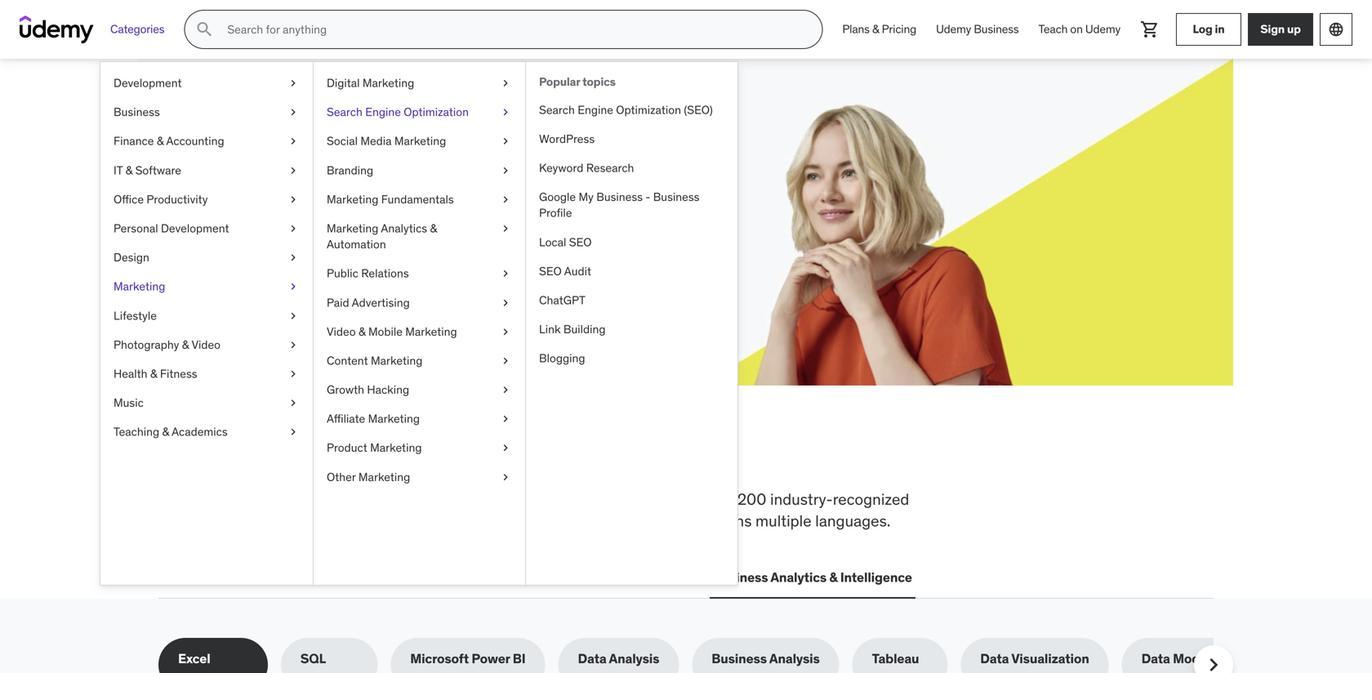 Task type: locate. For each thing, give the bounding box(es) containing it.
1 horizontal spatial optimization
[[616, 102, 681, 117]]

in
[[1215, 22, 1225, 36], [514, 435, 546, 478]]

data left visualization
[[981, 650, 1009, 667]]

expand
[[217, 170, 261, 187]]

in up including
[[514, 435, 546, 478]]

1 udemy from the left
[[936, 22, 971, 37]]

0 horizontal spatial udemy
[[936, 22, 971, 37]]

& up the office
[[125, 163, 133, 178]]

xsmall image inside design link
[[287, 250, 300, 266]]

1 horizontal spatial engine
[[578, 102, 613, 117]]

marketing down affiliate marketing
[[370, 440, 422, 455]]

xsmall image inside digital marketing 'link'
[[499, 75, 512, 91]]

data right the bi
[[578, 650, 607, 667]]

1 vertical spatial for
[[681, 489, 700, 509]]

& for pricing
[[872, 22, 879, 37]]

leadership
[[410, 569, 477, 586]]

1 horizontal spatial analytics
[[771, 569, 827, 586]]

microsoft power bi
[[410, 650, 526, 667]]

marketing down search engine optimization link at the left top of page
[[394, 134, 446, 148]]

media
[[361, 134, 392, 148]]

skills up "supports"
[[350, 489, 384, 509]]

& right plans
[[872, 22, 879, 37]]

video down the paid
[[327, 324, 356, 339]]

google my business - business profile
[[539, 190, 700, 220]]

video down lifestyle link at the top left of the page
[[192, 337, 221, 352]]

xsmall image inside personal development "link"
[[287, 221, 300, 237]]

1 horizontal spatial analysis
[[769, 650, 820, 667]]

google my business - business profile link
[[526, 183, 738, 228]]

1 horizontal spatial it
[[293, 569, 304, 586]]

marketing down with
[[327, 192, 379, 207]]

0 horizontal spatial in
[[514, 435, 546, 478]]

& right finance
[[157, 134, 164, 148]]

link building link
[[526, 315, 738, 344]]

xsmall image inside it & software link
[[287, 162, 300, 178]]

video & mobile marketing
[[327, 324, 457, 339]]

xsmall image for personal development
[[287, 221, 300, 237]]

xsmall image for teaching & academics
[[287, 424, 300, 440]]

&
[[872, 22, 879, 37], [157, 134, 164, 148], [125, 163, 133, 178], [430, 221, 437, 236], [359, 324, 366, 339], [182, 337, 189, 352], [150, 366, 157, 381], [162, 424, 169, 439], [829, 569, 838, 586]]

1 vertical spatial in
[[514, 435, 546, 478]]

xsmall image inside other marketing link
[[499, 469, 512, 485]]

sign up
[[1261, 22, 1301, 36]]

product
[[327, 440, 367, 455]]

analytics down fundamentals
[[381, 221, 427, 236]]

productivity
[[147, 192, 208, 207]]

optimization down digital marketing 'link'
[[404, 105, 469, 119]]

1 vertical spatial it
[[293, 569, 304, 586]]

development right web
[[192, 569, 274, 586]]

xsmall image inside branding 'link'
[[499, 162, 512, 178]]

analytics inside the marketing analytics & automation
[[381, 221, 427, 236]]

0 vertical spatial your
[[338, 130, 398, 164]]

xsmall image inside health & fitness link
[[287, 366, 300, 382]]

data left modeling
[[1142, 650, 1170, 667]]

xsmall image
[[287, 75, 300, 91], [499, 75, 512, 91], [287, 104, 300, 120], [287, 133, 300, 149], [287, 191, 300, 207], [287, 221, 300, 237], [287, 250, 300, 266], [499, 266, 512, 282], [287, 279, 300, 295], [499, 324, 512, 340], [287, 337, 300, 353], [499, 353, 512, 369], [287, 366, 300, 382], [287, 395, 300, 411], [287, 424, 300, 440], [499, 440, 512, 456], [499, 469, 512, 485]]

personal
[[114, 221, 158, 236]]

catalog
[[283, 511, 334, 531]]

with
[[347, 170, 372, 187]]

analytics for marketing
[[381, 221, 427, 236]]

xsmall image inside product marketing link
[[499, 440, 512, 456]]

search engine optimization element
[[525, 62, 738, 585]]

business
[[974, 22, 1019, 37], [114, 105, 160, 119], [597, 190, 643, 204], [653, 190, 700, 204], [713, 569, 768, 586], [712, 650, 767, 667]]

& for video
[[182, 337, 189, 352]]

business inside button
[[713, 569, 768, 586]]

0 horizontal spatial analysis
[[609, 650, 659, 667]]

popular topics
[[539, 74, 616, 89]]

skills up workplace
[[271, 435, 359, 478]]

for inside the covering critical workplace skills to technical topics, including prep content for over 200 industry-recognized certifications, our catalog supports well-rounded professional development and spans multiple languages.
[[681, 489, 700, 509]]

xsmall image for affiliate marketing
[[499, 411, 512, 427]]

content marketing
[[327, 353, 423, 368]]

personal development
[[114, 221, 229, 236]]

development inside "link"
[[161, 221, 229, 236]]

engine for search engine optimization
[[365, 105, 401, 119]]

skills
[[271, 435, 359, 478], [350, 489, 384, 509]]

pricing
[[882, 22, 917, 37]]

1 horizontal spatial seo
[[569, 235, 592, 249]]

1 vertical spatial development
[[161, 221, 229, 236]]

0 horizontal spatial for
[[295, 130, 334, 164]]

xsmall image for paid advertising
[[499, 295, 512, 311]]

(seo)
[[684, 102, 713, 117]]

0 vertical spatial for
[[295, 130, 334, 164]]

engine down topics
[[578, 102, 613, 117]]

it left certifications on the bottom of page
[[293, 569, 304, 586]]

& right the teaching
[[162, 424, 169, 439]]

it certifications button
[[290, 558, 393, 597]]

automation
[[327, 237, 386, 252]]

covering critical workplace skills to technical topics, including prep content for over 200 industry-recognized certifications, our catalog supports well-rounded professional development and spans multiple languages.
[[158, 489, 910, 531]]

2 analysis from the left
[[769, 650, 820, 667]]

optimization for search engine optimization
[[404, 105, 469, 119]]

xsmall image for video & mobile marketing
[[499, 324, 512, 340]]

seo left audit
[[539, 264, 562, 278]]

health
[[114, 366, 147, 381]]

your
[[338, 130, 398, 164], [264, 170, 289, 187]]

all the skills you need in one place
[[158, 435, 702, 478]]

xsmall image inside growth hacking link
[[499, 382, 512, 398]]

xsmall image inside content marketing link
[[499, 353, 512, 369]]

branding link
[[314, 156, 525, 185]]

teach on udemy
[[1039, 22, 1121, 37]]

the
[[213, 435, 265, 478]]

1 vertical spatial analytics
[[771, 569, 827, 586]]

data for data science
[[497, 569, 526, 586]]

xsmall image inside business link
[[287, 104, 300, 120]]

1 vertical spatial seo
[[539, 264, 562, 278]]

data left science
[[497, 569, 526, 586]]

marketing inside affiliate marketing link
[[368, 411, 420, 426]]

& left intelligence
[[829, 569, 838, 586]]

xsmall image inside affiliate marketing link
[[499, 411, 512, 427]]

marketing inside digital marketing 'link'
[[363, 76, 414, 90]]

engine
[[578, 102, 613, 117], [365, 105, 401, 119]]

0 vertical spatial development
[[114, 76, 182, 90]]

our
[[256, 511, 279, 531]]

it inside button
[[293, 569, 304, 586]]

0 vertical spatial analytics
[[381, 221, 427, 236]]

search for search engine optimization (seo)
[[539, 102, 575, 117]]

development link
[[100, 69, 313, 98]]

xsmall image inside office productivity link
[[287, 191, 300, 207]]

xsmall image for marketing
[[287, 279, 300, 295]]

technical
[[405, 489, 468, 509]]

xsmall image inside paid advertising link
[[499, 295, 512, 311]]

xsmall image inside the video & mobile marketing link
[[499, 324, 512, 340]]

0 horizontal spatial your
[[264, 170, 289, 187]]

udemy right the on
[[1086, 22, 1121, 37]]

sql
[[300, 650, 326, 667]]

search down digital
[[327, 105, 363, 119]]

& for academics
[[162, 424, 169, 439]]

1 vertical spatial your
[[264, 170, 289, 187]]

xsmall image inside social media marketing link
[[499, 133, 512, 149]]

marketing fundamentals link
[[314, 185, 525, 214]]

industry-
[[770, 489, 833, 509]]

1 horizontal spatial search
[[539, 102, 575, 117]]

for up potential
[[295, 130, 334, 164]]

other marketing
[[327, 470, 410, 484]]

teach
[[1039, 22, 1068, 37]]

teaching & academics
[[114, 424, 228, 439]]

marketing up lifestyle
[[114, 279, 165, 294]]

xsmall image inside development link
[[287, 75, 300, 91]]

& for accounting
[[157, 134, 164, 148]]

in right log
[[1215, 22, 1225, 36]]

choose a language image
[[1328, 21, 1345, 38]]

xsmall image for office productivity
[[287, 191, 300, 207]]

marketing down paid advertising link
[[405, 324, 457, 339]]

bi
[[513, 650, 526, 667]]

0 horizontal spatial optimization
[[404, 105, 469, 119]]

& down "marketing fundamentals" link
[[430, 221, 437, 236]]

public relations link
[[314, 259, 525, 288]]

marketing up to
[[359, 470, 410, 484]]

1 vertical spatial skills
[[350, 489, 384, 509]]

xsmall image inside public relations link
[[499, 266, 512, 282]]

xsmall image for digital marketing
[[499, 75, 512, 91]]

development inside button
[[192, 569, 274, 586]]

1 horizontal spatial in
[[1215, 22, 1225, 36]]

affiliate
[[327, 411, 365, 426]]

profile
[[539, 206, 572, 220]]

data inside button
[[497, 569, 526, 586]]

plans
[[842, 22, 870, 37]]

it up the office
[[114, 163, 123, 178]]

intelligence
[[841, 569, 912, 586]]

plans & pricing link
[[833, 10, 926, 49]]

1 analysis from the left
[[609, 650, 659, 667]]

you
[[365, 435, 424, 478]]

search engine optimization
[[327, 105, 469, 119]]

next image
[[1201, 652, 1227, 673]]

social
[[327, 134, 358, 148]]

teaching
[[114, 424, 159, 439]]

$12.99
[[217, 189, 257, 205]]

marketing up search engine optimization
[[363, 76, 414, 90]]

seo right 'local'
[[569, 235, 592, 249]]

0 vertical spatial it
[[114, 163, 123, 178]]

xsmall image inside teaching & academics link
[[287, 424, 300, 440]]

search down popular
[[539, 102, 575, 117]]

xsmall image inside search engine optimization link
[[499, 104, 512, 120]]

affiliate marketing
[[327, 411, 420, 426]]

marketing down 'video & mobile marketing'
[[371, 353, 423, 368]]

photography & video
[[114, 337, 221, 352]]

marketing up automation
[[327, 221, 379, 236]]

& for mobile
[[359, 324, 366, 339]]

optimization up wordpress link
[[616, 102, 681, 117]]

xsmall image inside marketing link
[[287, 279, 300, 295]]

engine up social media marketing
[[365, 105, 401, 119]]

xsmall image
[[499, 104, 512, 120], [499, 133, 512, 149], [287, 162, 300, 178], [499, 162, 512, 178], [499, 191, 512, 207], [499, 221, 512, 237], [499, 295, 512, 311], [287, 308, 300, 324], [499, 382, 512, 398], [499, 411, 512, 427]]

popular
[[539, 74, 580, 89]]

udemy right pricing in the top of the page
[[936, 22, 971, 37]]

0 horizontal spatial engine
[[365, 105, 401, 119]]

analysis
[[609, 650, 659, 667], [769, 650, 820, 667]]

xsmall image for product marketing
[[499, 440, 512, 456]]

15.
[[335, 189, 351, 205]]

udemy
[[936, 22, 971, 37], [1086, 22, 1121, 37]]

0 horizontal spatial search
[[327, 105, 363, 119]]

0 horizontal spatial analytics
[[381, 221, 427, 236]]

1 horizontal spatial udemy
[[1086, 22, 1121, 37]]

& left mobile
[[359, 324, 366, 339]]

xsmall image inside finance & accounting link
[[287, 133, 300, 149]]

& right health
[[150, 366, 157, 381]]

data for data visualization
[[981, 650, 1009, 667]]

analytics down multiple
[[771, 569, 827, 586]]

xsmall image for marketing fundamentals
[[499, 191, 512, 207]]

2 vertical spatial development
[[192, 569, 274, 586]]

xsmall image inside "marketing fundamentals" link
[[499, 191, 512, 207]]

blogging
[[539, 351, 585, 366]]

seo audit
[[539, 264, 591, 278]]

xsmall image inside "marketing analytics & automation" link
[[499, 221, 512, 237]]

marketing down hacking
[[368, 411, 420, 426]]

xsmall image inside photography & video link
[[287, 337, 300, 353]]

development down categories dropdown button
[[114, 76, 182, 90]]

1 horizontal spatial for
[[681, 489, 700, 509]]

marketing inside "marketing fundamentals" link
[[327, 192, 379, 207]]

for up and
[[681, 489, 700, 509]]

tableau
[[872, 650, 919, 667]]

analytics
[[381, 221, 427, 236], [771, 569, 827, 586]]

0 vertical spatial skills
[[271, 435, 359, 478]]

certifications,
[[158, 511, 253, 531]]

xsmall image for branding
[[499, 162, 512, 178]]

200
[[738, 489, 767, 509]]

xsmall image for marketing analytics & automation
[[499, 221, 512, 237]]

business analysis
[[712, 650, 820, 667]]

design
[[114, 250, 149, 265]]

xsmall image for other marketing
[[499, 469, 512, 485]]

data science button
[[494, 558, 580, 597]]

xsmall image inside music "link"
[[287, 395, 300, 411]]

xsmall image inside lifestyle link
[[287, 308, 300, 324]]

marketing inside social media marketing link
[[394, 134, 446, 148]]

1 horizontal spatial video
[[327, 324, 356, 339]]

search for search engine optimization
[[327, 105, 363, 119]]

rounded
[[437, 511, 495, 531]]

need
[[430, 435, 508, 478]]

plans & pricing
[[842, 22, 917, 37]]

branding
[[327, 163, 373, 178]]

teaching & academics link
[[100, 418, 313, 447]]

xsmall image for lifestyle
[[287, 308, 300, 324]]

0 horizontal spatial it
[[114, 163, 123, 178]]

for inside 'skills for your future expand your potential with a course. starting at just $12.99 through dec 15.'
[[295, 130, 334, 164]]

video
[[327, 324, 356, 339], [192, 337, 221, 352]]

shopping cart with 0 items image
[[1140, 20, 1160, 39]]

& up fitness
[[182, 337, 189, 352]]

analytics inside button
[[771, 569, 827, 586]]

public
[[327, 266, 359, 281]]

& for fitness
[[150, 366, 157, 381]]

development down office productivity link
[[161, 221, 229, 236]]



Task type: vqa. For each thing, say whether or not it's contained in the screenshot.
the rightmost Analysis
yes



Task type: describe. For each thing, give the bounding box(es) containing it.
fundamentals
[[381, 192, 454, 207]]

xsmall image for it & software
[[287, 162, 300, 178]]

business analytics & intelligence
[[713, 569, 912, 586]]

communication button
[[593, 558, 697, 597]]

xsmall image for business
[[287, 104, 300, 120]]

fitness
[[160, 366, 197, 381]]

development for personal
[[161, 221, 229, 236]]

including
[[522, 489, 585, 509]]

digital marketing
[[327, 76, 414, 90]]

covering
[[158, 489, 221, 509]]

seo audit link
[[526, 257, 738, 286]]

public relations
[[327, 266, 409, 281]]

professional
[[498, 511, 583, 531]]

music link
[[100, 388, 313, 418]]

content
[[327, 353, 368, 368]]

xsmall image for health & fitness
[[287, 366, 300, 382]]

music
[[114, 395, 144, 410]]

local seo link
[[526, 228, 738, 257]]

2 udemy from the left
[[1086, 22, 1121, 37]]

marketing inside content marketing link
[[371, 353, 423, 368]]

topics,
[[472, 489, 518, 509]]

0 vertical spatial seo
[[569, 235, 592, 249]]

finance & accounting
[[114, 134, 224, 148]]

optimization for search engine optimization (seo)
[[616, 102, 681, 117]]

engine for search engine optimization (seo)
[[578, 102, 613, 117]]

local
[[539, 235, 566, 249]]

up
[[1287, 22, 1301, 36]]

xsmall image for photography & video
[[287, 337, 300, 353]]

xsmall image for social media marketing
[[499, 133, 512, 149]]

well-
[[403, 511, 437, 531]]

& for software
[[125, 163, 133, 178]]

submit search image
[[195, 20, 214, 39]]

web development button
[[158, 558, 277, 597]]

social media marketing link
[[314, 127, 525, 156]]

0 vertical spatial in
[[1215, 22, 1225, 36]]

& inside the marketing analytics & automation
[[430, 221, 437, 236]]

xsmall image for music
[[287, 395, 300, 411]]

it & software link
[[100, 156, 313, 185]]

lifestyle link
[[100, 301, 313, 330]]

social media marketing
[[327, 134, 446, 148]]

skills
[[217, 130, 291, 164]]

video & mobile marketing link
[[314, 317, 525, 346]]

languages.
[[816, 511, 891, 531]]

1 horizontal spatial your
[[338, 130, 398, 164]]

marketing inside the video & mobile marketing link
[[405, 324, 457, 339]]

udemy image
[[20, 16, 94, 43]]

xsmall image for design
[[287, 250, 300, 266]]

it for it & software
[[114, 163, 123, 178]]

link
[[539, 322, 561, 337]]

marketing fundamentals
[[327, 192, 454, 207]]

potential
[[293, 170, 344, 187]]

health & fitness link
[[100, 359, 313, 388]]

udemy business
[[936, 22, 1019, 37]]

chatgpt link
[[526, 286, 738, 315]]

xsmall image for development
[[287, 75, 300, 91]]

development for web
[[192, 569, 274, 586]]

analysis for data analysis
[[609, 650, 659, 667]]

analysis for business analysis
[[769, 650, 820, 667]]

xsmall image for growth hacking
[[499, 382, 512, 398]]

marketing inside marketing link
[[114, 279, 165, 294]]

product marketing
[[327, 440, 422, 455]]

keyword research link
[[526, 154, 738, 183]]

local seo
[[539, 235, 592, 249]]

prep
[[589, 489, 621, 509]]

leadership button
[[406, 558, 481, 597]]

data for data modeling
[[1142, 650, 1170, 667]]

-
[[646, 190, 651, 204]]

topic filters element
[[158, 638, 1250, 673]]

finance
[[114, 134, 154, 148]]

business inside topic filters element
[[712, 650, 767, 667]]

office
[[114, 192, 144, 207]]

place
[[617, 435, 702, 478]]

xsmall image for content marketing
[[499, 353, 512, 369]]

spans
[[711, 511, 752, 531]]

log
[[1193, 22, 1213, 36]]

hacking
[[367, 382, 409, 397]]

Search for anything text field
[[224, 16, 802, 43]]

skills inside the covering critical workplace skills to technical topics, including prep content for over 200 industry-recognized certifications, our catalog supports well-rounded professional development and spans multiple languages.
[[350, 489, 384, 509]]

& inside button
[[829, 569, 838, 586]]

business link
[[100, 98, 313, 127]]

xsmall image for finance & accounting
[[287, 133, 300, 149]]

marketing link
[[100, 272, 313, 301]]

course.
[[385, 170, 428, 187]]

power
[[472, 650, 510, 667]]

xsmall image for public relations
[[499, 266, 512, 282]]

analytics for business
[[771, 569, 827, 586]]

xsmall image for search engine optimization
[[499, 104, 512, 120]]

web
[[162, 569, 189, 586]]

mobile
[[368, 324, 403, 339]]

0 horizontal spatial seo
[[539, 264, 562, 278]]

starting
[[431, 170, 478, 187]]

office productivity
[[114, 192, 208, 207]]

my
[[579, 190, 594, 204]]

0 horizontal spatial video
[[192, 337, 221, 352]]

data for data analysis
[[578, 650, 607, 667]]

multiple
[[756, 511, 812, 531]]

it for it certifications
[[293, 569, 304, 586]]

topics
[[583, 74, 616, 89]]

data visualization
[[981, 650, 1090, 667]]

marketing inside product marketing link
[[370, 440, 422, 455]]

google
[[539, 190, 576, 204]]

data analysis
[[578, 650, 659, 667]]

future
[[402, 130, 482, 164]]

marketing inside the marketing analytics & automation
[[327, 221, 379, 236]]

critical
[[224, 489, 271, 509]]

through
[[260, 189, 306, 205]]

visualization
[[1012, 650, 1090, 667]]

marketing inside other marketing link
[[359, 470, 410, 484]]

lifestyle
[[114, 308, 157, 323]]

log in link
[[1176, 13, 1242, 46]]

keyword research
[[539, 161, 634, 175]]

microsoft
[[410, 650, 469, 667]]

wordpress link
[[526, 124, 738, 154]]

certifications
[[307, 569, 390, 586]]

growth
[[327, 382, 364, 397]]

content marketing link
[[314, 346, 525, 375]]

digital
[[327, 76, 360, 90]]

accounting
[[166, 134, 224, 148]]

dec
[[309, 189, 332, 205]]

udemy business link
[[926, 10, 1029, 49]]

web development
[[162, 569, 274, 586]]



